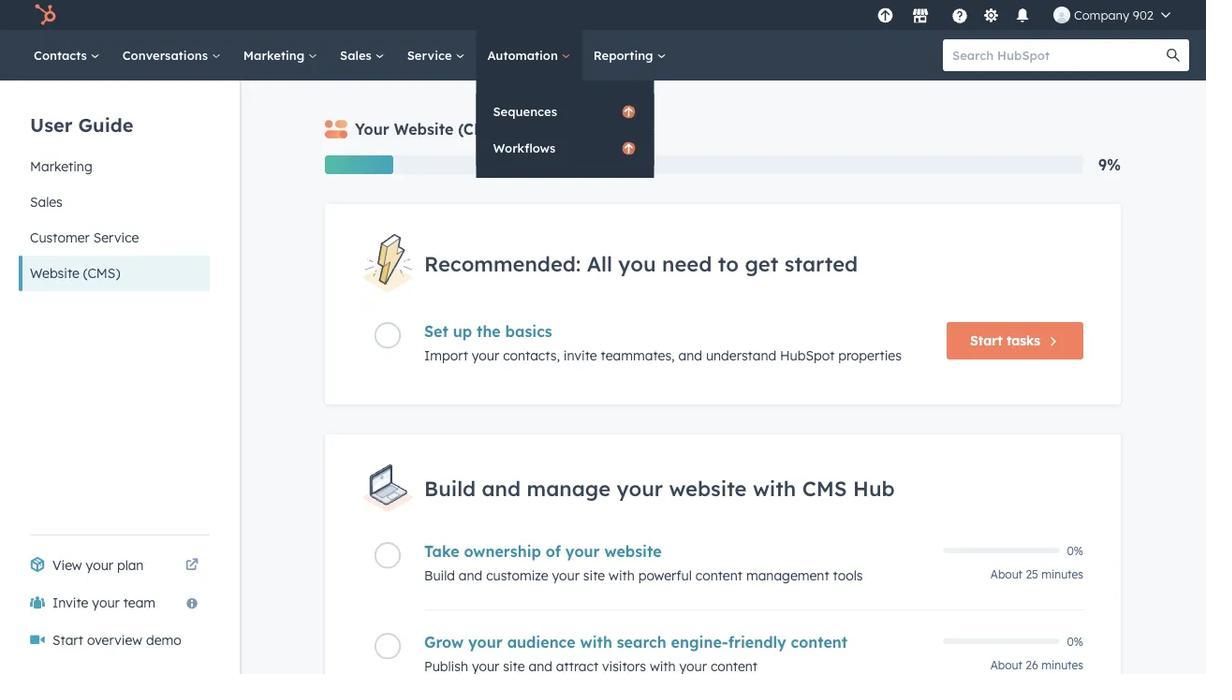 Task type: locate. For each thing, give the bounding box(es) containing it.
website (cms) button
[[19, 256, 210, 291]]

sales up customer
[[30, 194, 63, 210]]

website for manage
[[669, 476, 747, 501]]

1 vertical spatial sales
[[30, 194, 63, 210]]

1 build from the top
[[424, 476, 476, 501]]

and inside set up the basics import your contacts, invite teammates, and understand hubspot properties
[[679, 348, 702, 364]]

0 horizontal spatial service
[[93, 229, 139, 246]]

marketplaces button
[[901, 0, 940, 30]]

content inside the "take ownership of your website build and customize your site with powerful content management tools"
[[696, 568, 743, 584]]

marketing left sales 'link'
[[243, 47, 308, 63]]

your down 'the'
[[472, 348, 499, 364]]

0 vertical spatial website
[[394, 120, 454, 139]]

view your plan
[[52, 557, 144, 574]]

plan
[[117, 557, 144, 574]]

upgrade link
[[874, 5, 897, 25]]

your left plan
[[86, 557, 113, 574]]

tools
[[507, 120, 543, 139], [833, 568, 863, 584]]

minutes right 25
[[1042, 568, 1084, 582]]

start down invite
[[52, 632, 83, 649]]

1 vertical spatial tools
[[833, 568, 863, 584]]

content right friendly
[[791, 633, 848, 652]]

0% up about 25 minutes
[[1067, 544, 1084, 558]]

1 horizontal spatial (cms)
[[458, 120, 502, 139]]

tasks
[[1007, 333, 1041, 349]]

notifications image
[[1014, 8, 1031, 25]]

and down take
[[459, 568, 483, 584]]

0 horizontal spatial marketing
[[30, 158, 92, 175]]

website
[[669, 476, 747, 501], [605, 542, 662, 561]]

1 about from the top
[[991, 568, 1023, 582]]

grow your audience with search engine-friendly content
[[424, 633, 848, 652]]

sales link
[[329, 30, 396, 81]]

your inside set up the basics import your contacts, invite teammates, and understand hubspot properties
[[472, 348, 499, 364]]

2 minutes from the top
[[1042, 658, 1084, 672]]

0 horizontal spatial tools
[[507, 120, 543, 139]]

with right the site
[[609, 568, 635, 584]]

(cms) up workflows
[[458, 120, 502, 139]]

invite your team
[[52, 595, 156, 611]]

0 vertical spatial service
[[407, 47, 456, 63]]

about left "26"
[[991, 658, 1023, 672]]

and down set up the basics button
[[679, 348, 702, 364]]

content down take ownership of your website button
[[696, 568, 743, 584]]

service right sales 'link'
[[407, 47, 456, 63]]

content
[[696, 568, 743, 584], [791, 633, 848, 652]]

minutes for grow your audience with search engine-friendly content
[[1042, 658, 1084, 672]]

about
[[991, 568, 1023, 582], [991, 658, 1023, 672]]

1 vertical spatial website
[[605, 542, 662, 561]]

site
[[583, 568, 605, 584]]

1 horizontal spatial service
[[407, 47, 456, 63]]

notifications button
[[1007, 0, 1039, 30]]

to
[[718, 250, 739, 276]]

website
[[394, 120, 454, 139], [30, 265, 79, 281]]

1 link opens in a new window image from the top
[[185, 554, 199, 577]]

1 horizontal spatial tools
[[833, 568, 863, 584]]

with
[[753, 476, 796, 501], [609, 568, 635, 584], [580, 633, 612, 652]]

build down take
[[424, 568, 455, 584]]

0 vertical spatial about
[[991, 568, 1023, 582]]

1 vertical spatial minutes
[[1042, 658, 1084, 672]]

website (cms)
[[30, 265, 120, 281]]

0%
[[1067, 544, 1084, 558], [1067, 635, 1084, 649]]

2 0% from the top
[[1067, 635, 1084, 649]]

0 vertical spatial marketing
[[243, 47, 308, 63]]

2 build from the top
[[424, 568, 455, 584]]

your right the manage
[[617, 476, 663, 501]]

demo
[[146, 632, 181, 649]]

about for grow your audience with search engine-friendly content
[[991, 658, 1023, 672]]

company 902 button
[[1042, 0, 1182, 30]]

management
[[746, 568, 829, 584]]

hubspot image
[[34, 4, 56, 26]]

understand
[[706, 348, 777, 364]]

workflows
[[493, 140, 556, 155]]

0 horizontal spatial start
[[52, 632, 83, 649]]

conversations
[[122, 47, 211, 63]]

and up the ownership
[[482, 476, 521, 501]]

marketing down user on the top of page
[[30, 158, 92, 175]]

sales
[[340, 47, 375, 63], [30, 194, 63, 210]]

(cms)
[[458, 120, 502, 139], [83, 265, 120, 281]]

service link
[[396, 30, 476, 81]]

1 vertical spatial with
[[609, 568, 635, 584]]

settings image
[[983, 8, 1000, 25]]

all
[[587, 250, 612, 276]]

2 about from the top
[[991, 658, 1023, 672]]

0% up about 26 minutes
[[1067, 635, 1084, 649]]

contacts
[[34, 47, 91, 63]]

friendly
[[728, 633, 786, 652]]

0 vertical spatial tools
[[507, 120, 543, 139]]

your
[[472, 348, 499, 364], [617, 476, 663, 501], [566, 542, 600, 561], [86, 557, 113, 574], [552, 568, 580, 584], [92, 595, 120, 611], [468, 633, 503, 652]]

ownership
[[464, 542, 541, 561]]

tools right management
[[833, 568, 863, 584]]

about left 25
[[991, 568, 1023, 582]]

start tasks
[[970, 333, 1041, 349]]

hub
[[853, 476, 895, 501]]

service inside button
[[93, 229, 139, 246]]

company 902
[[1074, 7, 1154, 22]]

progress
[[548, 120, 613, 139]]

powerful
[[638, 568, 692, 584]]

about 26 minutes
[[991, 658, 1084, 672]]

about 25 minutes
[[991, 568, 1084, 582]]

0 horizontal spatial (cms)
[[83, 265, 120, 281]]

marketplaces image
[[912, 8, 929, 25]]

build up take
[[424, 476, 476, 501]]

1 horizontal spatial sales
[[340, 47, 375, 63]]

start left 'tasks'
[[970, 333, 1003, 349]]

website right your
[[394, 120, 454, 139]]

of
[[546, 542, 561, 561]]

(cms) down customer service button
[[83, 265, 120, 281]]

marketing button
[[19, 149, 210, 185]]

1 minutes from the top
[[1042, 568, 1084, 582]]

start inside button
[[970, 333, 1003, 349]]

1 0% from the top
[[1067, 544, 1084, 558]]

1 horizontal spatial website
[[394, 120, 454, 139]]

your up the site
[[566, 542, 600, 561]]

1 vertical spatial build
[[424, 568, 455, 584]]

website up powerful
[[605, 542, 662, 561]]

sales up your
[[340, 47, 375, 63]]

team
[[123, 595, 156, 611]]

with inside the "take ownership of your website build and customize your site with powerful content management tools"
[[609, 568, 635, 584]]

service down sales "button"
[[93, 229, 139, 246]]

1 vertical spatial about
[[991, 658, 1023, 672]]

marketing inside the marketing button
[[30, 158, 92, 175]]

minutes
[[1042, 568, 1084, 582], [1042, 658, 1084, 672]]

Search HubSpot search field
[[943, 39, 1173, 71]]

0 vertical spatial sales
[[340, 47, 375, 63]]

up
[[453, 322, 472, 341]]

marketing
[[243, 47, 308, 63], [30, 158, 92, 175]]

import
[[424, 348, 468, 364]]

company 902 menu
[[872, 0, 1184, 30]]

your left team
[[92, 595, 120, 611]]

your inside view your plan link
[[86, 557, 113, 574]]

1 vertical spatial start
[[52, 632, 83, 649]]

website inside the "take ownership of your website build and customize your site with powerful content management tools"
[[605, 542, 662, 561]]

0 vertical spatial content
[[696, 568, 743, 584]]

user guide
[[30, 113, 133, 136]]

0 vertical spatial website
[[669, 476, 747, 501]]

1 vertical spatial marketing
[[30, 158, 92, 175]]

search button
[[1158, 39, 1189, 71]]

2 vertical spatial and
[[459, 568, 483, 584]]

1 vertical spatial service
[[93, 229, 139, 246]]

service
[[407, 47, 456, 63], [93, 229, 139, 246]]

minutes for take ownership of your website
[[1042, 568, 1084, 582]]

2 link opens in a new window image from the top
[[185, 559, 199, 572]]

1 vertical spatial website
[[30, 265, 79, 281]]

with left cms
[[753, 476, 796, 501]]

0 horizontal spatial website
[[605, 542, 662, 561]]

0 vertical spatial start
[[970, 333, 1003, 349]]

0 horizontal spatial content
[[696, 568, 743, 584]]

website up take ownership of your website button
[[669, 476, 747, 501]]

0 vertical spatial minutes
[[1042, 568, 1084, 582]]

settings link
[[980, 5, 1003, 25]]

your website (cms) tools progress progress bar
[[325, 155, 393, 174]]

0 horizontal spatial sales
[[30, 194, 63, 210]]

invite
[[52, 595, 88, 611]]

0 vertical spatial (cms)
[[458, 120, 502, 139]]

help button
[[944, 0, 976, 30]]

1 vertical spatial 0%
[[1067, 635, 1084, 649]]

minutes right "26"
[[1042, 658, 1084, 672]]

link opens in a new window image
[[185, 554, 199, 577], [185, 559, 199, 572]]

reporting
[[594, 47, 657, 63]]

1 horizontal spatial website
[[669, 476, 747, 501]]

build
[[424, 476, 476, 501], [424, 568, 455, 584]]

0 vertical spatial 0%
[[1067, 544, 1084, 558]]

website inside "button"
[[30, 265, 79, 281]]

automation menu
[[476, 81, 654, 178]]

0 vertical spatial and
[[679, 348, 702, 364]]

0 horizontal spatial website
[[30, 265, 79, 281]]

set
[[424, 322, 448, 341]]

your website (cms) tools progress
[[355, 120, 613, 139]]

website down customer
[[30, 265, 79, 281]]

with left search
[[580, 633, 612, 652]]

0 vertical spatial build
[[424, 476, 476, 501]]

company
[[1074, 7, 1130, 22]]

1 horizontal spatial marketing
[[243, 47, 308, 63]]

contacts,
[[503, 348, 560, 364]]

tools down sequences
[[507, 120, 543, 139]]

1 vertical spatial content
[[791, 633, 848, 652]]

1 horizontal spatial start
[[970, 333, 1003, 349]]

1 vertical spatial (cms)
[[83, 265, 120, 281]]



Task type: describe. For each thing, give the bounding box(es) containing it.
help image
[[951, 8, 968, 25]]

your right grow
[[468, 633, 503, 652]]

take ownership of your website button
[[424, 542, 932, 561]]

25
[[1026, 568, 1038, 582]]

sequences link
[[476, 94, 654, 129]]

guide
[[78, 113, 133, 136]]

customer
[[30, 229, 90, 246]]

set up the basics button
[[424, 322, 932, 341]]

marketing inside marketing link
[[243, 47, 308, 63]]

start for start tasks
[[970, 333, 1003, 349]]

customer service
[[30, 229, 139, 246]]

sales button
[[19, 185, 210, 220]]

conversations link
[[111, 30, 232, 81]]

sales inside sales "button"
[[30, 194, 63, 210]]

start tasks button
[[947, 322, 1084, 360]]

take
[[424, 542, 460, 561]]

cms
[[802, 476, 847, 501]]

engine-
[[671, 633, 728, 652]]

take ownership of your website build and customize your site with powerful content management tools
[[424, 542, 863, 584]]

start for start overview demo
[[52, 632, 83, 649]]

1 horizontal spatial content
[[791, 633, 848, 652]]

invite
[[564, 348, 597, 364]]

customer service button
[[19, 220, 210, 256]]

your inside the invite your team button
[[92, 595, 120, 611]]

hubspot
[[780, 348, 835, 364]]

audience
[[507, 633, 576, 652]]

tools inside the "take ownership of your website build and customize your site with powerful content management tools"
[[833, 568, 863, 584]]

mateo roberts image
[[1054, 7, 1070, 23]]

search
[[617, 633, 667, 652]]

0% for grow your audience with search engine-friendly content
[[1067, 635, 1084, 649]]

grow your audience with search engine-friendly content button
[[424, 633, 932, 652]]

marketing link
[[232, 30, 329, 81]]

user guide views element
[[19, 81, 210, 291]]

hubspot link
[[22, 4, 70, 26]]

automation
[[487, 47, 562, 63]]

teammates,
[[601, 348, 675, 364]]

(cms) inside "button"
[[83, 265, 120, 281]]

set up the basics import your contacts, invite teammates, and understand hubspot properties
[[424, 322, 902, 364]]

customize
[[486, 568, 548, 584]]

upgrade image
[[877, 8, 894, 25]]

reporting link
[[582, 30, 678, 81]]

website for of
[[605, 542, 662, 561]]

overview
[[87, 632, 142, 649]]

get
[[745, 250, 779, 276]]

902
[[1133, 7, 1154, 22]]

automation link
[[476, 30, 582, 81]]

2 vertical spatial with
[[580, 633, 612, 652]]

your down the of at the left of the page
[[552, 568, 580, 584]]

0 vertical spatial with
[[753, 476, 796, 501]]

9%
[[1099, 155, 1121, 174]]

0% for take ownership of your website
[[1067, 544, 1084, 558]]

and inside the "take ownership of your website build and customize your site with powerful content management tools"
[[459, 568, 483, 584]]

view
[[52, 557, 82, 574]]

grow
[[424, 633, 464, 652]]

recommended: all you need to get started
[[424, 250, 858, 276]]

need
[[662, 250, 712, 276]]

view your plan link
[[19, 547, 210, 584]]

sales inside sales 'link'
[[340, 47, 375, 63]]

recommended:
[[424, 250, 581, 276]]

started
[[785, 250, 858, 276]]

start overview demo
[[52, 632, 181, 649]]

user
[[30, 113, 73, 136]]

1 vertical spatial and
[[482, 476, 521, 501]]

sequences
[[493, 103, 557, 119]]

workflows link
[[476, 130, 654, 166]]

build and manage your website with cms hub
[[424, 476, 895, 501]]

manage
[[527, 476, 611, 501]]

about for take ownership of your website
[[991, 568, 1023, 582]]

invite your team button
[[19, 584, 210, 622]]

build inside the "take ownership of your website build and customize your site with powerful content management tools"
[[424, 568, 455, 584]]

search image
[[1167, 49, 1180, 62]]

your
[[355, 120, 389, 139]]

properties
[[838, 348, 902, 364]]

26
[[1026, 658, 1038, 672]]

basics
[[505, 322, 552, 341]]

start overview demo link
[[19, 622, 210, 659]]

you
[[618, 250, 656, 276]]

the
[[477, 322, 501, 341]]

contacts link
[[22, 30, 111, 81]]



Task type: vqa. For each thing, say whether or not it's contained in the screenshot.
teammates,
yes



